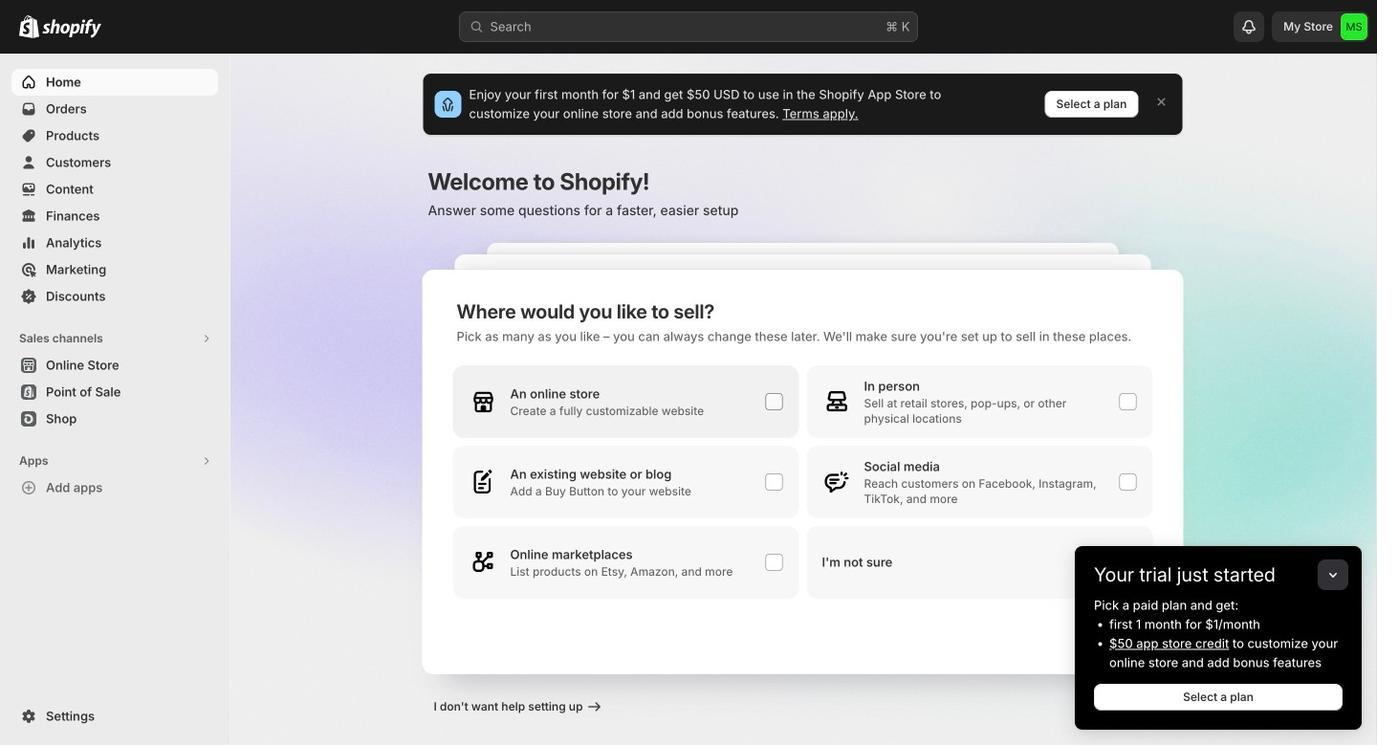 Task type: describe. For each thing, give the bounding box(es) containing it.
shopify image
[[42, 19, 101, 38]]

shopify image
[[19, 15, 39, 38]]



Task type: vqa. For each thing, say whether or not it's contained in the screenshot.
started
no



Task type: locate. For each thing, give the bounding box(es) containing it.
my store image
[[1341, 13, 1368, 40]]



